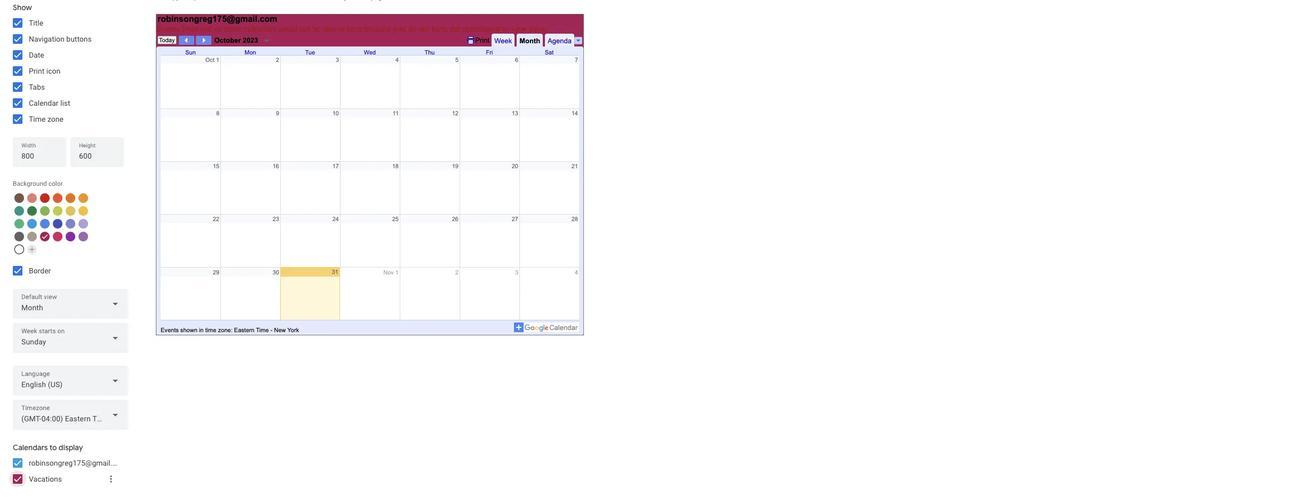 Task type: locate. For each thing, give the bounding box(es) containing it.
None field
[[13, 289, 128, 319], [13, 323, 128, 353], [13, 366, 128, 396], [13, 400, 128, 430], [13, 289, 128, 319], [13, 323, 128, 353], [13, 366, 128, 396], [13, 400, 128, 430]]

icon
[[46, 67, 60, 75]]

navigation buttons
[[29, 35, 92, 43]]

birch menu item
[[27, 232, 37, 241]]

cobalt menu item
[[40, 219, 50, 229]]

navigation
[[29, 35, 65, 43]]

zone
[[47, 115, 63, 123]]

add custom color menu item
[[27, 245, 37, 254]]

calendar color menu item
[[14, 245, 24, 254]]

basil menu item
[[27, 206, 37, 216]]

None number field
[[21, 148, 58, 163], [79, 148, 115, 163], [21, 148, 58, 163], [79, 148, 115, 163]]

amethyst menu item
[[79, 232, 88, 241]]

peacock menu item
[[27, 219, 37, 229]]

background
[[13, 180, 47, 187]]

to
[[50, 443, 57, 452]]

time zone
[[29, 115, 63, 123]]

time
[[29, 115, 46, 123]]

mango menu item
[[79, 193, 88, 203]]

blueberry menu item
[[53, 219, 62, 229]]

avocado menu item
[[53, 206, 62, 216]]

calendars to display
[[13, 443, 83, 452]]

border
[[29, 267, 51, 275]]

sage menu item
[[14, 219, 24, 229]]

tomato menu item
[[40, 193, 50, 203]]

vacations
[[29, 475, 62, 483]]



Task type: describe. For each thing, give the bounding box(es) containing it.
robinsongreg175@gmail.com
[[29, 459, 127, 467]]

print
[[29, 67, 44, 75]]

lavender menu item
[[66, 219, 75, 229]]

citron menu item
[[66, 206, 75, 216]]

show
[[13, 3, 32, 12]]

tabs
[[29, 83, 45, 91]]

color
[[48, 180, 63, 187]]

list
[[60, 99, 70, 107]]

wisteria menu item
[[79, 219, 88, 229]]

calendars
[[13, 443, 48, 452]]

pistachio menu item
[[40, 206, 50, 216]]

graphite menu item
[[14, 232, 24, 241]]

cocoa menu item
[[14, 193, 24, 203]]

pumpkin menu item
[[66, 193, 75, 203]]

background color
[[13, 180, 63, 187]]

tangerine menu item
[[53, 193, 62, 203]]

buttons
[[66, 35, 92, 43]]

grape menu item
[[66, 232, 75, 241]]

calendar
[[29, 99, 58, 107]]

banana menu item
[[79, 206, 88, 216]]

print icon
[[29, 67, 60, 75]]

flamingo menu item
[[27, 193, 37, 203]]

eucalyptus menu item
[[14, 206, 24, 216]]

display
[[59, 443, 83, 452]]

date
[[29, 51, 44, 59]]

title
[[29, 19, 43, 27]]

radicchio menu item
[[40, 232, 50, 241]]

cherry blossom menu item
[[53, 232, 62, 241]]

calendar list
[[29, 99, 70, 107]]



Task type: vqa. For each thing, say whether or not it's contained in the screenshot.
29 associated with 1
no



